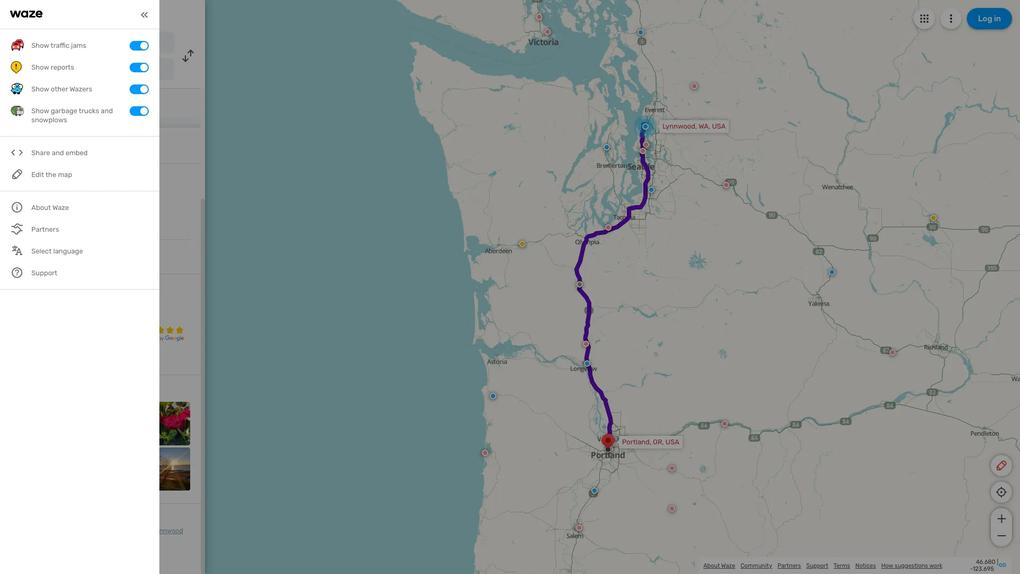 Task type: locate. For each thing, give the bounding box(es) containing it.
share and embed
[[31, 149, 88, 157]]

or, right the portland
[[72, 66, 82, 74]]

directions right driving at left
[[98, 9, 142, 20]]

location image
[[11, 63, 23, 75]]

0 horizontal spatial directions
[[33, 537, 62, 544]]

image 4 of lynnwood, lynnwood image
[[147, 402, 190, 445]]

support
[[807, 562, 829, 569]]

notices link
[[856, 562, 877, 569]]

0 horizontal spatial lynnwood,
[[119, 527, 151, 535]]

|
[[998, 559, 999, 566]]

usa
[[90, 40, 103, 47], [84, 66, 96, 74], [713, 122, 726, 130], [25, 190, 40, 199], [666, 438, 680, 446]]

lynnwood, for lynnwood
[[119, 527, 151, 535]]

image 8 of lynnwood, lynnwood image
[[147, 447, 190, 491]]

lynnwood, for wa,
[[663, 122, 698, 130]]

1 vertical spatial lynnwood,
[[119, 527, 151, 535]]

0 horizontal spatial wa,
[[11, 190, 23, 199]]

directions right 'driving'
[[33, 537, 62, 544]]

1 vertical spatial or,
[[653, 438, 664, 446]]

destination button
[[73, 146, 113, 162]]

0 vertical spatial or,
[[72, 66, 82, 74]]

lynnwood inside lynnwood, lynnwood driving directions
[[153, 527, 183, 535]]

2 vertical spatial wa,
[[11, 190, 23, 199]]

terms
[[834, 562, 851, 569]]

1 vertical spatial 5
[[136, 291, 155, 326]]

review summary
[[11, 282, 70, 291]]

5
[[35, 88, 40, 97], [136, 291, 155, 326]]

0 horizontal spatial 5
[[35, 88, 40, 97]]

lynnwood, inside lynnwood, lynnwood driving directions
[[119, 527, 151, 535]]

portland
[[39, 65, 68, 74]]

0 vertical spatial 5
[[35, 88, 40, 97]]

1 horizontal spatial directions
[[98, 9, 142, 20]]

about
[[704, 562, 720, 569]]

-
[[971, 566, 973, 573]]

1 horizontal spatial wa,
[[78, 40, 89, 47]]

directions
[[98, 9, 142, 20], [33, 537, 62, 544]]

directions inside lynnwood, lynnwood driving directions
[[33, 537, 62, 544]]

or, inside "portland or, usa"
[[72, 66, 82, 74]]

portland, or, usa
[[623, 438, 680, 446]]

starting point
[[11, 146, 57, 155]]

46.680
[[977, 559, 996, 566]]

share and embed link
[[11, 142, 149, 164]]

0 horizontal spatial or,
[[72, 66, 82, 74]]

suggestions
[[895, 562, 929, 569]]

lynnwood, lynnwood driving directions link
[[11, 527, 183, 544]]

zoom out image
[[996, 530, 1009, 542]]

and
[[52, 149, 64, 157]]

1 horizontal spatial lynnwood,
[[663, 122, 698, 130]]

lynnwood wa, usa up "portland or, usa"
[[39, 39, 103, 48]]

community link
[[741, 562, 773, 569]]

about waze community partners support terms notices how suggestions work
[[704, 562, 943, 569]]

lynnwood, wa, usa
[[663, 122, 726, 130]]

0 vertical spatial directions
[[98, 9, 142, 20]]

share
[[31, 149, 50, 157]]

www.ci.lynnwood.wa.us
[[32, 252, 114, 261]]

portland,
[[623, 438, 652, 446]]

lynnwood,
[[663, 122, 698, 130], [119, 527, 151, 535]]

how suggestions work link
[[882, 562, 943, 569]]

partners
[[778, 562, 802, 569]]

1 vertical spatial wa,
[[699, 122, 711, 130]]

wa,
[[78, 40, 89, 47], [699, 122, 711, 130], [11, 190, 23, 199]]

1 horizontal spatial 5
[[136, 291, 155, 326]]

1 vertical spatial directions
[[33, 537, 62, 544]]

2 vertical spatial lynnwood
[[153, 527, 183, 535]]

summary
[[37, 282, 70, 291]]

or, right portland,
[[653, 438, 664, 446]]

or, for portland,
[[653, 438, 664, 446]]

0 vertical spatial wa,
[[78, 40, 89, 47]]

lynnwood wa, usa down starting point button
[[11, 175, 63, 199]]

www.ci.lynnwood.wa.us link
[[32, 252, 114, 261]]

point
[[40, 146, 57, 155]]

1 horizontal spatial or,
[[653, 438, 664, 446]]

lynnwood wa, usa
[[39, 39, 103, 48], [11, 175, 63, 199]]

0 vertical spatial lynnwood,
[[663, 122, 698, 130]]

partners link
[[778, 562, 802, 569]]

lynnwood
[[39, 39, 74, 48], [11, 175, 63, 188], [153, 527, 183, 535]]

or,
[[72, 66, 82, 74], [653, 438, 664, 446]]



Task type: describe. For each thing, give the bounding box(es) containing it.
1 vertical spatial lynnwood
[[11, 175, 63, 188]]

link image
[[999, 561, 1008, 569]]

computer image
[[11, 250, 23, 263]]

driving
[[11, 537, 31, 544]]

123.695
[[973, 566, 995, 573]]

waze
[[722, 562, 736, 569]]

lynnwood, lynnwood driving directions
[[11, 527, 183, 544]]

driving
[[64, 9, 95, 20]]

s
[[42, 88, 46, 97]]

miles
[[47, 101, 67, 108]]

zoom in image
[[996, 513, 1009, 525]]

about waze link
[[704, 562, 736, 569]]

i-
[[30, 88, 35, 97]]

review
[[11, 282, 35, 291]]

driving directions
[[64, 9, 142, 20]]

pencil image
[[996, 459, 1009, 472]]

starting
[[11, 146, 38, 155]]

current location image
[[11, 36, 23, 49]]

portland or, usa
[[39, 65, 96, 74]]

code image
[[11, 146, 24, 160]]

i-5 s 190.1 miles
[[30, 88, 67, 108]]

0 vertical spatial lynnwood
[[39, 39, 74, 48]]

190.1
[[30, 101, 45, 108]]

community
[[741, 562, 773, 569]]

how
[[882, 562, 894, 569]]

2 horizontal spatial wa,
[[699, 122, 711, 130]]

1 vertical spatial lynnwood wa, usa
[[11, 175, 63, 199]]

46.680 | -123.695
[[971, 559, 999, 573]]

destination
[[73, 146, 113, 155]]

terms link
[[834, 562, 851, 569]]

embed
[[66, 149, 88, 157]]

5 inside 'i-5 s 190.1 miles'
[[35, 88, 40, 97]]

support link
[[807, 562, 829, 569]]

notices
[[856, 562, 877, 569]]

starting point button
[[11, 146, 57, 163]]

or, for portland
[[72, 66, 82, 74]]

0 vertical spatial lynnwood wa, usa
[[39, 39, 103, 48]]

work
[[930, 562, 943, 569]]

usa inside "portland or, usa"
[[84, 66, 96, 74]]



Task type: vqa. For each thing, say whether or not it's contained in the screenshot.
1st × link from the top
no



